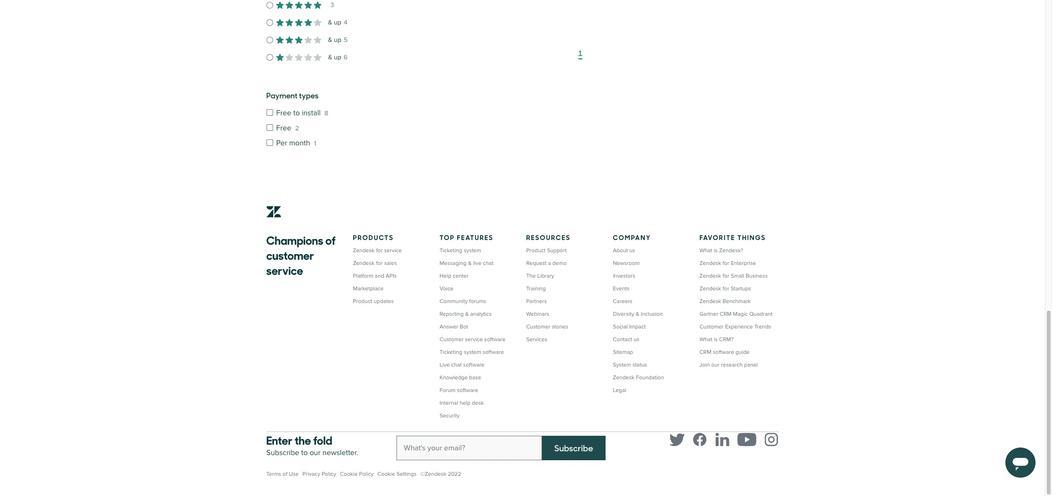 Task type: locate. For each thing, give the bounding box(es) containing it.
star fill image
[[276, 1, 284, 9], [305, 1, 312, 9], [286, 19, 293, 26], [295, 19, 303, 26], [305, 19, 312, 26], [314, 19, 322, 26], [295, 36, 303, 44], [305, 36, 312, 44], [314, 36, 322, 44], [276, 53, 284, 61], [286, 53, 293, 61], [305, 53, 312, 61]]

our inside "enter the fold subscribe to our newsletter."
[[310, 449, 321, 458]]

5
[[344, 36, 348, 44]]

ticketing for ticketing system
[[440, 247, 463, 254]]

1 vertical spatial crm
[[700, 349, 712, 356]]

2 vertical spatial service
[[465, 336, 483, 344]]

subscribe inside button
[[555, 442, 594, 454]]

1 cookie from the left
[[340, 471, 358, 478]]

zendesk up the zendesk benchmark link
[[700, 286, 722, 293]]

crm down the zendesk benchmark link
[[720, 311, 732, 318]]

up left "6"
[[334, 53, 342, 61]]

1 vertical spatial us
[[634, 336, 640, 344]]

software for ticketing system software
[[483, 349, 504, 356]]

0 horizontal spatial policy
[[322, 471, 336, 478]]

live chat software
[[440, 362, 485, 369]]

2 free from the top
[[276, 123, 292, 133]]

for for enterprise
[[723, 260, 730, 267]]

up inside "& up 5"
[[334, 36, 342, 44]]

facebook image
[[692, 433, 708, 448]]

use
[[289, 471, 299, 478]]

3 up from the top
[[334, 53, 342, 61]]

stories
[[552, 324, 569, 331]]

1 vertical spatial product
[[353, 298, 372, 305]]

product up request
[[527, 247, 546, 254]]

community
[[440, 298, 468, 305]]

center
[[453, 273, 469, 280]]

0 vertical spatial system
[[464, 247, 481, 254]]

payment types
[[266, 90, 319, 100]]

1 horizontal spatial crm
[[720, 311, 732, 318]]

software down "customer service software"
[[483, 349, 504, 356]]

partners
[[527, 298, 547, 305]]

what is zendesk? link
[[700, 247, 744, 254]]

knowledge
[[440, 375, 468, 382]]

& inside & up 4
[[328, 18, 332, 26]]

of for champions
[[326, 231, 336, 248]]

our up privacy
[[310, 449, 321, 458]]

ticketing up messaging
[[440, 247, 463, 254]]

legal link
[[613, 387, 627, 394]]

1 vertical spatial to
[[301, 449, 308, 458]]

up left 5
[[334, 36, 342, 44]]

for
[[376, 247, 383, 254], [376, 260, 383, 267], [723, 260, 730, 267], [723, 273, 730, 280], [723, 286, 730, 293]]

ticketing up live
[[440, 349, 463, 356]]

1 vertical spatial service
[[266, 262, 303, 278]]

1 vertical spatial our
[[310, 449, 321, 458]]

gartner crm magic quadrant link
[[700, 311, 773, 318]]

0 vertical spatial us
[[630, 247, 636, 254]]

0 horizontal spatial our
[[310, 449, 321, 458]]

service up sales
[[384, 247, 402, 254]]

for for small
[[723, 273, 730, 280]]

6
[[344, 53, 348, 61]]

guide
[[736, 349, 750, 356]]

up inside & up 6
[[334, 53, 342, 61]]

1 link
[[579, 47, 583, 58]]

0 vertical spatial our
[[712, 362, 720, 369]]

& left 4
[[328, 18, 332, 26]]

subscribe
[[555, 442, 594, 454], [266, 449, 299, 458]]

1 policy from the left
[[322, 471, 336, 478]]

linkedin image
[[715, 433, 730, 448]]

product
[[527, 247, 546, 254], [353, 298, 372, 305]]

& inside & up 6
[[328, 53, 332, 61]]

zendesk for startups link
[[700, 286, 752, 293]]

product down marketplace
[[353, 298, 372, 305]]

2 vertical spatial up
[[334, 53, 342, 61]]

for up zendesk for sales link
[[376, 247, 383, 254]]

system for ticketing system software
[[464, 349, 481, 356]]

inclusion
[[641, 311, 663, 318]]

1 is from the top
[[714, 247, 718, 254]]

1 system from the top
[[464, 247, 481, 254]]

customer for resources
[[527, 324, 551, 331]]

cookie policy link
[[340, 471, 374, 478]]

0 vertical spatial of
[[326, 231, 336, 248]]

zendesk for sales
[[353, 260, 397, 267]]

software for customer service software
[[485, 336, 506, 344]]

& left 5
[[328, 36, 332, 44]]

software
[[485, 336, 506, 344], [483, 349, 504, 356], [713, 349, 735, 356], [463, 362, 485, 369], [457, 387, 479, 394]]

system for ticketing system
[[464, 247, 481, 254]]

subscribe inside "enter the fold subscribe to our newsletter."
[[266, 449, 299, 458]]

request a demo
[[527, 260, 567, 267]]

up inside & up 4
[[334, 18, 342, 26]]

desk
[[472, 400, 484, 407]]

the library link
[[527, 273, 554, 280]]

request
[[527, 260, 547, 267]]

policy right privacy
[[322, 471, 336, 478]]

benchmark
[[723, 298, 751, 305]]

0 horizontal spatial of
[[283, 471, 288, 478]]

1 horizontal spatial cookie
[[378, 471, 395, 478]]

top features
[[440, 232, 494, 242]]

subscribe button
[[543, 436, 606, 461]]

legal
[[613, 387, 627, 394]]

ticketing system link
[[440, 247, 481, 254]]

1 horizontal spatial of
[[326, 231, 336, 248]]

0 vertical spatial free
[[276, 108, 292, 118]]

2 system from the top
[[464, 349, 481, 356]]

2 policy from the left
[[359, 471, 374, 478]]

services
[[527, 336, 548, 344]]

for left small
[[723, 273, 730, 280]]

cookie
[[340, 471, 358, 478], [378, 471, 395, 478]]

0 horizontal spatial 1
[[314, 139, 316, 147]]

us down "impact"
[[634, 336, 640, 344]]

the
[[295, 432, 311, 449]]

zendesk for zendesk for service
[[353, 247, 375, 254]]

to left "install"
[[293, 108, 300, 118]]

0 horizontal spatial product
[[353, 298, 372, 305]]

1 horizontal spatial to
[[301, 449, 308, 458]]

base
[[469, 375, 481, 382]]

crm up join
[[700, 349, 712, 356]]

1 horizontal spatial chat
[[483, 260, 494, 267]]

free up "free 2"
[[276, 108, 292, 118]]

1 vertical spatial ticketing
[[440, 349, 463, 356]]

reporting & analytics link
[[440, 311, 492, 318]]

voice link
[[440, 286, 454, 293]]

analytics
[[471, 311, 492, 318]]

answer
[[440, 324, 459, 331]]

for up the zendesk benchmark link
[[723, 286, 730, 293]]

up left 4
[[334, 18, 342, 26]]

2 up from the top
[[334, 36, 342, 44]]

zendesk up zendesk for startups "link"
[[700, 273, 722, 280]]

us
[[630, 247, 636, 254], [634, 336, 640, 344]]

1 vertical spatial what
[[700, 336, 713, 344]]

us right about
[[630, 247, 636, 254]]

careers
[[613, 298, 633, 305]]

is left crm?
[[714, 336, 718, 344]]

zendesk down system on the bottom right of the page
[[613, 375, 635, 382]]

internal help desk link
[[440, 400, 484, 407]]

zendesk down products
[[353, 247, 375, 254]]

0 vertical spatial up
[[334, 18, 342, 26]]

quadrant
[[750, 311, 773, 318]]

investors
[[613, 273, 636, 280]]

star fill image
[[286, 1, 293, 9], [295, 1, 303, 9], [314, 1, 322, 9], [276, 19, 284, 26], [276, 36, 284, 44], [286, 36, 293, 44], [295, 53, 303, 61], [314, 53, 322, 61]]

cookie down newsletter.
[[340, 471, 358, 478]]

1 horizontal spatial policy
[[359, 471, 374, 478]]

products
[[353, 232, 394, 242]]

zendesk for startups
[[700, 286, 752, 293]]

zendesk for zendesk foundation
[[613, 375, 635, 382]]

research
[[721, 362, 743, 369]]

ticketing for ticketing system software
[[440, 349, 463, 356]]

1 vertical spatial of
[[283, 471, 288, 478]]

startups
[[731, 286, 752, 293]]

cookie left settings
[[378, 471, 395, 478]]

of right champions
[[326, 231, 336, 248]]

crm software guide link
[[700, 349, 750, 356]]

what down favorite
[[700, 247, 713, 254]]

events link
[[613, 286, 630, 293]]

0 vertical spatial ticketing
[[440, 247, 463, 254]]

1 vertical spatial is
[[714, 336, 718, 344]]

customer stories link
[[527, 324, 569, 331]]

product updates
[[353, 298, 394, 305]]

1 horizontal spatial subscribe
[[555, 442, 594, 454]]

forum software link
[[440, 387, 479, 394]]

customer down answer bot link
[[440, 336, 464, 344]]

1 vertical spatial 1
[[314, 139, 316, 147]]

and
[[375, 273, 385, 280]]

zendesk up platform
[[353, 260, 375, 267]]

software up the base
[[463, 362, 485, 369]]

1 what from the top
[[700, 247, 713, 254]]

1 horizontal spatial service
[[384, 247, 402, 254]]

1 ticketing from the top
[[440, 247, 463, 254]]

1 inside per month 1
[[314, 139, 316, 147]]

1 horizontal spatial customer
[[527, 324, 551, 331]]

0 horizontal spatial subscribe
[[266, 449, 299, 458]]

marketplace link
[[353, 286, 384, 293]]

free left 2
[[276, 123, 292, 133]]

1 vertical spatial free
[[276, 123, 292, 133]]

to up privacy
[[301, 449, 308, 458]]

what for what is crm?
[[700, 336, 713, 344]]

of left 'use'
[[283, 471, 288, 478]]

system down "customer service software"
[[464, 349, 481, 356]]

1 free from the top
[[276, 108, 292, 118]]

0 horizontal spatial service
[[266, 262, 303, 278]]

to inside "enter the fold subscribe to our newsletter."
[[301, 449, 308, 458]]

0 vertical spatial service
[[384, 247, 402, 254]]

0 vertical spatial is
[[714, 247, 718, 254]]

forum software
[[440, 387, 479, 394]]

0 vertical spatial to
[[293, 108, 300, 118]]

customer down gartner
[[700, 324, 724, 331]]

for left sales
[[376, 260, 383, 267]]

0 horizontal spatial customer
[[440, 336, 464, 344]]

partners link
[[527, 298, 547, 305]]

zendesk up gartner
[[700, 298, 722, 305]]

terms
[[266, 471, 281, 478]]

& left "6"
[[328, 53, 332, 61]]

newsroom
[[613, 260, 640, 267]]

customer down webinars
[[527, 324, 551, 331]]

zendesk for zendesk benchmark
[[700, 298, 722, 305]]

2 ticketing from the top
[[440, 349, 463, 356]]

1 horizontal spatial product
[[527, 247, 546, 254]]

free 2
[[276, 123, 299, 133]]

0 horizontal spatial chat
[[451, 362, 462, 369]]

0 vertical spatial chat
[[483, 260, 494, 267]]

1 horizontal spatial 1
[[579, 48, 583, 58]]

us for about us
[[630, 247, 636, 254]]

0 vertical spatial what
[[700, 247, 713, 254]]

2 what from the top
[[700, 336, 713, 344]]

the library
[[527, 273, 554, 280]]

is down favorite
[[714, 247, 718, 254]]

our right join
[[712, 362, 720, 369]]

what is crm?
[[700, 336, 734, 344]]

sitemap link
[[613, 349, 634, 356]]

2 is from the top
[[714, 336, 718, 344]]

software up ticketing system software
[[485, 336, 506, 344]]

0 vertical spatial product
[[527, 247, 546, 254]]

©zendesk
[[421, 471, 447, 478]]

for down "what is zendesk?" link
[[723, 260, 730, 267]]

champions of customer service
[[266, 231, 336, 278]]

about
[[613, 247, 628, 254]]

things
[[738, 232, 766, 242]]

policy left the "cookie settings" link
[[359, 471, 374, 478]]

of inside champions of customer service
[[326, 231, 336, 248]]

live
[[440, 362, 450, 369]]

service down champions
[[266, 262, 303, 278]]

service up ticketing system software
[[465, 336, 483, 344]]

messaging
[[440, 260, 467, 267]]

zendesk down what is zendesk?
[[700, 260, 722, 267]]

2 horizontal spatial customer
[[700, 324, 724, 331]]

0 horizontal spatial crm
[[700, 349, 712, 356]]

0 horizontal spatial cookie
[[340, 471, 358, 478]]

about us
[[613, 247, 636, 254]]

1 vertical spatial up
[[334, 36, 342, 44]]

system up live
[[464, 247, 481, 254]]

champions
[[266, 231, 323, 248]]

1 vertical spatial chat
[[451, 362, 462, 369]]

zendesk
[[353, 247, 375, 254], [353, 260, 375, 267], [700, 260, 722, 267], [700, 273, 722, 280], [700, 286, 722, 293], [700, 298, 722, 305], [613, 375, 635, 382]]

panel
[[745, 362, 758, 369]]

1 up from the top
[[334, 18, 342, 26]]

newsroom link
[[613, 260, 640, 267]]

what left crm?
[[700, 336, 713, 344]]

1 vertical spatial system
[[464, 349, 481, 356]]

0 vertical spatial crm
[[720, 311, 732, 318]]

experience
[[726, 324, 753, 331]]



Task type: vqa. For each thing, say whether or not it's contained in the screenshot.
Privacy Notice LINK
no



Task type: describe. For each thing, give the bounding box(es) containing it.
customer stories
[[527, 324, 569, 331]]

customer service software
[[440, 336, 506, 344]]

software up the help
[[457, 387, 479, 394]]

contact
[[613, 336, 633, 344]]

2 horizontal spatial service
[[465, 336, 483, 344]]

of for terms
[[283, 471, 288, 478]]

webinars
[[527, 311, 550, 318]]

zendesk benchmark
[[700, 298, 751, 305]]

& up "impact"
[[636, 311, 640, 318]]

zendesk for service
[[353, 247, 402, 254]]

& up 4
[[328, 18, 348, 26]]

system status
[[613, 362, 648, 369]]

& up bot
[[465, 311, 469, 318]]

zendesk for zendesk for startups
[[700, 286, 722, 293]]

a
[[548, 260, 551, 267]]

zendesk for zendesk for small business
[[700, 273, 722, 280]]

magic
[[733, 311, 748, 318]]

events
[[613, 286, 630, 293]]

service inside champions of customer service
[[266, 262, 303, 278]]

messaging & live chat link
[[440, 260, 494, 267]]

forums
[[469, 298, 487, 305]]

about us link
[[613, 247, 636, 254]]

youtube image
[[738, 433, 757, 448]]

investors link
[[613, 273, 636, 280]]

customer for favorite things
[[700, 324, 724, 331]]

foundation
[[636, 375, 664, 382]]

gartner crm magic quadrant
[[700, 311, 773, 318]]

What's your email? email field
[[397, 436, 543, 461]]

marketplace
[[353, 286, 384, 293]]

& inside "& up 5"
[[328, 36, 332, 44]]

zendesk for zendesk for sales
[[353, 260, 375, 267]]

zendesk for enterprise
[[700, 260, 756, 267]]

free for free to install
[[276, 108, 292, 118]]

diversity & inclusion link
[[613, 311, 663, 318]]

twitter image
[[670, 433, 685, 448]]

internal help desk
[[440, 400, 484, 407]]

0 vertical spatial 1
[[579, 48, 583, 58]]

what is crm? link
[[700, 336, 734, 344]]

zendesk for enterprise link
[[700, 260, 756, 267]]

ticketing system software link
[[440, 349, 504, 356]]

payment
[[266, 90, 298, 100]]

2 cookie from the left
[[378, 471, 395, 478]]

support
[[547, 247, 567, 254]]

community forums link
[[440, 298, 487, 305]]

zendesk foundation
[[613, 375, 664, 382]]

free for free
[[276, 123, 292, 133]]

gartner
[[700, 311, 719, 318]]

is for zendesk?
[[714, 247, 718, 254]]

sales
[[384, 260, 397, 267]]

& left live
[[468, 260, 472, 267]]

free to install 8
[[276, 108, 329, 118]]

cookie settings link
[[378, 471, 417, 478]]

join
[[700, 362, 710, 369]]

diversity
[[613, 311, 635, 318]]

crm?
[[720, 336, 734, 344]]

customer service software link
[[440, 336, 506, 344]]

product for product updates
[[353, 298, 372, 305]]

& up 6
[[328, 53, 348, 61]]

zendesk foundation link
[[613, 375, 664, 382]]

security link
[[440, 413, 460, 420]]

for for service
[[376, 247, 383, 254]]

for for startups
[[723, 286, 730, 293]]

zendesk for zendesk for enterprise
[[700, 260, 722, 267]]

the
[[527, 273, 536, 280]]

per month 1
[[276, 139, 316, 148]]

top
[[440, 232, 455, 242]]

terms of use privacy policy cookie policy cookie settings ©zendesk 2022
[[266, 471, 462, 478]]

& up 5
[[328, 36, 348, 44]]

zendesk for service link
[[353, 247, 402, 254]]

0 horizontal spatial to
[[293, 108, 300, 118]]

system status link
[[613, 362, 648, 369]]

4
[[344, 18, 348, 26]]

platform
[[353, 273, 374, 280]]

internal
[[440, 400, 458, 407]]

answer bot link
[[440, 324, 468, 331]]

sitemap
[[613, 349, 634, 356]]

help
[[440, 273, 452, 280]]

voice
[[440, 286, 454, 293]]

1 horizontal spatial our
[[712, 362, 720, 369]]

up for 4
[[334, 18, 342, 26]]

for for sales
[[376, 260, 383, 267]]

business
[[746, 273, 768, 280]]

month
[[289, 139, 310, 148]]

up for 6
[[334, 53, 342, 61]]

terms of use link
[[266, 471, 299, 478]]

knowledge base link
[[440, 375, 481, 382]]

what is zendesk?
[[700, 247, 744, 254]]

zendesk for small business
[[700, 273, 768, 280]]

request a demo link
[[527, 260, 567, 267]]

software down crm?
[[713, 349, 735, 356]]

product for product support
[[527, 247, 546, 254]]

newsletter.
[[323, 449, 358, 458]]

is for crm?
[[714, 336, 718, 344]]

zendesk for sales link
[[353, 260, 397, 267]]

what for what is zendesk?
[[700, 247, 713, 254]]

up for 5
[[334, 36, 342, 44]]

customer experience trends
[[700, 324, 772, 331]]

privacy
[[303, 471, 320, 478]]

enter
[[266, 432, 293, 449]]

software for live chat software
[[463, 362, 485, 369]]

crm software guide
[[700, 349, 750, 356]]

zendesk?
[[720, 247, 744, 254]]

us for contact us
[[634, 336, 640, 344]]

©zendesk 2022 link
[[421, 471, 462, 478]]

social
[[613, 324, 628, 331]]

small
[[731, 273, 745, 280]]

ticketing system
[[440, 247, 481, 254]]

instagram image
[[764, 433, 779, 448]]

impact
[[630, 324, 646, 331]]

customer experience trends link
[[700, 324, 772, 331]]



